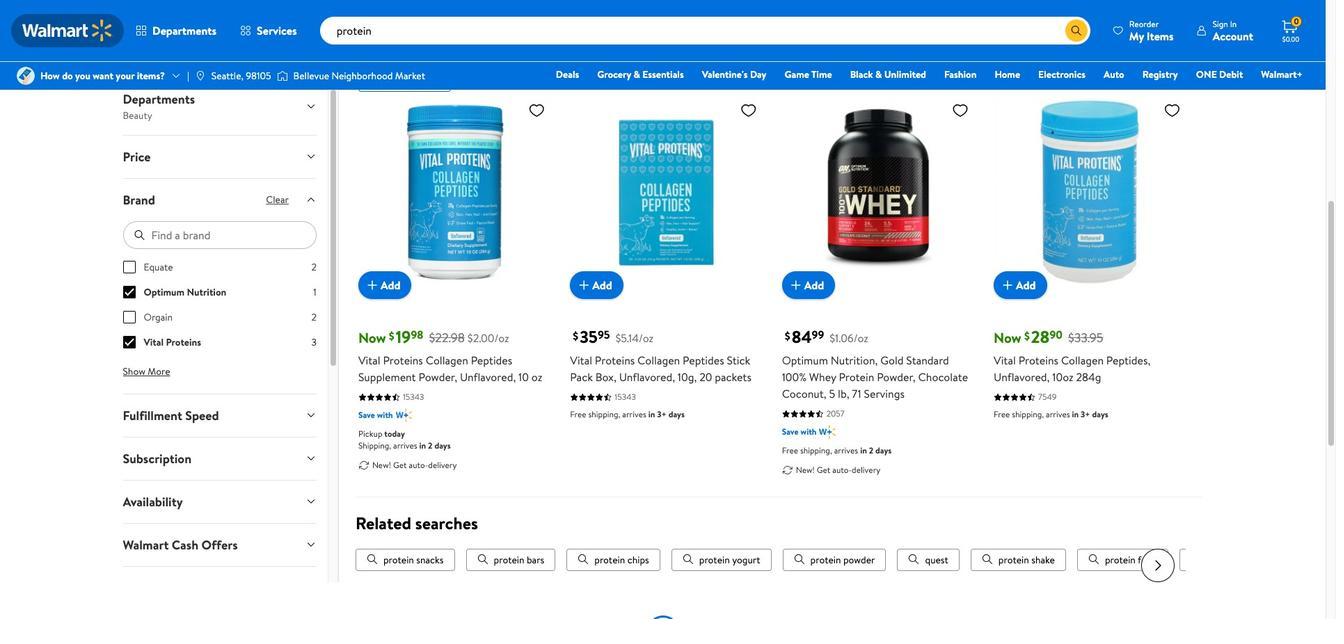Task type: vqa. For each thing, say whether or not it's contained in the screenshot.
ONE
yes



Task type: locate. For each thing, give the bounding box(es) containing it.
shipping, down box,
[[589, 409, 621, 421]]

$ inside now $ 28 90 $33.95 vital proteins collagen peptides, unflavored, 10oz 284g
[[1025, 328, 1030, 344]]

2 & from the left
[[876, 68, 882, 81]]

add up 95
[[593, 278, 613, 293]]

0 horizontal spatial 15343
[[403, 392, 424, 403]]

None checkbox
[[123, 261, 135, 273], [123, 286, 135, 298], [123, 311, 135, 323], [123, 336, 135, 349], [123, 261, 135, 273], [123, 286, 135, 298], [123, 311, 135, 323], [123, 336, 135, 349]]

protein left food
[[1106, 554, 1136, 568]]

tab
[[112, 567, 328, 610]]

get for 84
[[817, 464, 831, 476]]

unflavored, left 10g,
[[619, 370, 675, 385]]

price down beauty
[[123, 148, 151, 165]]

 image for seattle,
[[195, 70, 206, 81]]

protein left bars
[[494, 554, 525, 568]]

0 vertical spatial optimum nutrition
[[134, 53, 216, 67]]

add up 99
[[805, 278, 825, 293]]

related searches image left protein bars
[[477, 554, 488, 566]]

powder, inside now $ 19 98 $22.98 $2.00/oz vital proteins collagen peptides supplement powder, unflavored, 10 oz
[[419, 370, 457, 385]]

3 related searches image from the left
[[909, 554, 920, 566]]

auto- for 19
[[409, 460, 428, 471]]

10g,
[[678, 370, 697, 385]]

1 horizontal spatial now
[[994, 329, 1022, 348]]

0 horizontal spatial in
[[365, 77, 372, 88]]

3 $ from the left
[[785, 328, 791, 344]]

0 horizontal spatial save
[[358, 410, 375, 422]]

registry
[[1143, 68, 1179, 81]]

15343 down supplement
[[403, 392, 424, 403]]

in down $ 35 95 $5.14/oz vital proteins collagen peptides stick pack box, unflavored, 10g, 20 packets
[[649, 409, 655, 421]]

2 now from the left
[[994, 329, 1022, 348]]

protein left shake
[[999, 554, 1030, 568]]

2 up 1
[[311, 260, 317, 274]]

powder, down $22.98
[[419, 370, 457, 385]]

nutrition up |
[[177, 53, 216, 67]]

now
[[358, 329, 386, 348], [994, 329, 1022, 348]]

related searches image left protein yogurt
[[683, 554, 694, 566]]

2 horizontal spatial unflavored,
[[994, 370, 1050, 385]]

0 horizontal spatial shipping,
[[589, 409, 621, 421]]

0 horizontal spatial add to cart image
[[576, 277, 593, 294]]

2 horizontal spatial related searches image
[[794, 554, 805, 566]]

95
[[598, 328, 610, 343]]

0 horizontal spatial new! get auto-delivery
[[372, 460, 457, 471]]

15343 for 95
[[615, 392, 636, 403]]

& for grocery
[[634, 68, 640, 81]]

0 vertical spatial save with
[[358, 410, 393, 422]]

electronics
[[1039, 68, 1086, 81]]

add button up 19
[[358, 272, 412, 300]]

0 horizontal spatial now
[[358, 329, 386, 348]]

1 add from the left
[[381, 278, 401, 293]]

unflavored, left '10'
[[460, 370, 516, 385]]

3+ down 284g
[[1081, 409, 1091, 421]]

save up pickup
[[358, 410, 375, 422]]

with up today
[[377, 410, 393, 422]]

1 horizontal spatial save with
[[782, 426, 817, 438]]

get down pickup today shipping, arrives in 2 days
[[393, 460, 407, 471]]

protein
[[839, 370, 875, 385]]

2 add to cart image from the left
[[788, 277, 805, 294]]

1 horizontal spatial shipping,
[[801, 445, 833, 457]]

optimum inside the brand group
[[144, 285, 185, 299]]

 image left how
[[17, 67, 35, 85]]

5 protein from the left
[[811, 554, 841, 568]]

$ left 35 at the left of the page
[[573, 328, 579, 344]]

powder, down gold
[[877, 370, 916, 385]]

peptides up the 20
[[683, 353, 725, 369]]

0 vertical spatial price
[[356, 56, 380, 71]]

protein left chips
[[595, 554, 625, 568]]

0 horizontal spatial add to cart image
[[364, 277, 381, 294]]

protein inside button
[[999, 554, 1030, 568]]

5
[[830, 387, 836, 402]]

coconut,
[[782, 387, 827, 402]]

1 vertical spatial with
[[801, 426, 817, 438]]

in left 200+
[[365, 77, 372, 88]]

food
[[1138, 554, 1158, 568]]

1 horizontal spatial add to cart image
[[788, 277, 805, 294]]

0 horizontal spatial delivery
[[428, 460, 457, 471]]

add button for 28
[[994, 272, 1048, 300]]

1 horizontal spatial  image
[[195, 70, 206, 81]]

collagen
[[426, 353, 468, 369], [638, 353, 680, 369], [1062, 353, 1104, 369]]

related searches image for protein bars
[[477, 554, 488, 566]]

protein left the snacks
[[384, 554, 414, 568]]

5 related searches image from the left
[[1089, 554, 1100, 566]]

1 horizontal spatial in
[[1231, 18, 1237, 30]]

& right grocery
[[634, 68, 640, 81]]

auto- down free shipping, arrives in 2 days
[[833, 464, 852, 476]]

related searches image left protein food
[[1089, 554, 1100, 566]]

reorder
[[1130, 18, 1159, 30]]

for
[[403, 27, 421, 45]]

auto- for 99
[[833, 464, 852, 476]]

0 vertical spatial save
[[358, 410, 375, 422]]

1 horizontal spatial new! get auto-delivery
[[796, 464, 881, 476]]

1 vertical spatial walmart plus image
[[820, 426, 836, 440]]

optimum nutrition, gold standard 100% whey protein powder, chocolate coconut, 5 lb, 71 servings image
[[782, 96, 975, 289]]

save with up pickup
[[358, 410, 393, 422]]

3 add button from the left
[[782, 272, 836, 300]]

show more
[[123, 365, 170, 378]]

availability button
[[112, 481, 328, 523]]

in inside sign in account
[[1231, 18, 1237, 30]]

6 protein from the left
[[999, 554, 1030, 568]]

related searches image left protein shake on the bottom right
[[982, 554, 993, 566]]

1 horizontal spatial get
[[817, 464, 831, 476]]

 image for how
[[17, 67, 35, 85]]

0 horizontal spatial &
[[634, 68, 640, 81]]

1 horizontal spatial collagen
[[638, 353, 680, 369]]

3+ for 28
[[1081, 409, 1091, 421]]

add to cart image up 35 at the left of the page
[[576, 277, 593, 294]]

powder, for 19
[[419, 370, 457, 385]]

in right today
[[420, 440, 426, 452]]

vital inside now $ 28 90 $33.95 vital proteins collagen peptides, unflavored, 10oz 284g
[[994, 353, 1016, 369]]

Find a brand search field
[[123, 221, 317, 249]]

vital inside now $ 19 98 $22.98 $2.00/oz vital proteins collagen peptides supplement powder, unflavored, 10 oz
[[358, 353, 381, 369]]

0 vertical spatial in
[[1231, 18, 1237, 30]]

7 protein from the left
[[1106, 554, 1136, 568]]

1 horizontal spatial save
[[782, 426, 799, 438]]

2 unflavored, from the left
[[619, 370, 675, 385]]

items?
[[137, 69, 165, 83]]

save down coconut,
[[782, 426, 799, 438]]

game time
[[785, 68, 832, 81]]

related searches image inside "protein shake" button
[[982, 554, 993, 566]]

3 protein from the left
[[595, 554, 625, 568]]

delivery down pickup today shipping, arrives in 2 days
[[428, 460, 457, 471]]

1 vertical spatial save
[[782, 426, 799, 438]]

protein for protein food
[[1106, 554, 1136, 568]]

nutrition inside button
[[177, 53, 216, 67]]

legal information image
[[498, 58, 510, 69]]

protein yogurt
[[700, 554, 761, 568]]

0 horizontal spatial free
[[570, 409, 587, 421]]

0 horizontal spatial 3+
[[657, 409, 667, 421]]

with up free shipping, arrives in 2 days
[[801, 426, 817, 438]]

optimum
[[134, 53, 174, 67], [144, 285, 185, 299], [782, 353, 829, 369]]

3 collagen from the left
[[1062, 353, 1104, 369]]

(4)
[[482, 29, 496, 45]]

$ left 28
[[1025, 328, 1030, 344]]

departments inside "tab"
[[123, 90, 195, 108]]

1 horizontal spatial free shipping, arrives in 3+ days
[[994, 409, 1109, 421]]

4 $ from the left
[[1025, 328, 1030, 344]]

related searches image
[[367, 554, 378, 566], [477, 554, 488, 566], [794, 554, 805, 566]]

collagen down $22.98
[[426, 353, 468, 369]]

bellevue
[[294, 69, 329, 83]]

0 horizontal spatial related searches image
[[367, 554, 378, 566]]

1 horizontal spatial price
[[356, 56, 380, 71]]

 image right |
[[195, 70, 206, 81]]

related searches image for protein yogurt
[[683, 554, 694, 566]]

peptides,
[[1107, 353, 1151, 369]]

optimum nutrition list item
[[123, 46, 246, 71]]

2 right today
[[428, 440, 433, 452]]

0 horizontal spatial new!
[[372, 460, 391, 471]]

shipping, down 7549
[[1013, 409, 1044, 421]]

powder, inside $ 84 99 $1.06/oz optimum nutrition, gold standard 100% whey protein powder, chocolate coconut, 5 lb, 71 servings
[[877, 370, 916, 385]]

2 add button from the left
[[570, 272, 624, 300]]

$ left 19
[[389, 328, 395, 344]]

delivery down free shipping, arrives in 2 days
[[852, 464, 881, 476]]

related searches image inside protein yogurt button
[[683, 554, 694, 566]]

days right today
[[435, 440, 451, 452]]

1 horizontal spatial with
[[801, 426, 817, 438]]

4 add from the left
[[1017, 278, 1036, 293]]

1 horizontal spatial powder,
[[877, 370, 916, 385]]

protein bars
[[494, 554, 545, 568]]

services button
[[228, 14, 309, 47]]

2 powder, from the left
[[877, 370, 916, 385]]

one
[[1197, 68, 1218, 81]]

collagen inside now $ 19 98 $22.98 $2.00/oz vital proteins collagen peptides supplement powder, unflavored, 10 oz
[[426, 353, 468, 369]]

add up 19
[[381, 278, 401, 293]]

2 free shipping, arrives in 3+ days from the left
[[994, 409, 1109, 421]]

arrives
[[623, 409, 647, 421], [1046, 409, 1071, 421], [393, 440, 418, 452], [835, 445, 859, 457]]

items
[[1147, 28, 1174, 44]]

valentine's day
[[702, 68, 767, 81]]

1 vertical spatial departments
[[123, 90, 195, 108]]

new! get auto-delivery down free shipping, arrives in 2 days
[[796, 464, 881, 476]]

protein inside "button"
[[494, 554, 525, 568]]

free
[[570, 409, 587, 421], [994, 409, 1011, 421], [782, 445, 799, 457]]

get for $
[[393, 460, 407, 471]]

now left 28
[[994, 329, 1022, 348]]

free shipping, arrives in 3+ days down 7549
[[994, 409, 1109, 421]]

1 collagen from the left
[[426, 353, 468, 369]]

2 collagen from the left
[[638, 353, 680, 369]]

add up 28
[[1017, 278, 1036, 293]]

1 vertical spatial nutrition
[[187, 285, 226, 299]]

brand group
[[123, 260, 317, 360]]

get down free shipping, arrives in 2 days
[[817, 464, 831, 476]]

free for 35
[[570, 409, 587, 421]]

4 protein from the left
[[700, 554, 730, 568]]

servings
[[864, 387, 905, 402]]

1 related searches image from the left
[[578, 554, 589, 566]]

0 horizontal spatial powder,
[[419, 370, 457, 385]]

price for price when purchased online
[[356, 56, 380, 71]]

0 horizontal spatial auto-
[[409, 460, 428, 471]]

1 horizontal spatial auto-
[[833, 464, 852, 476]]

related searches
[[356, 512, 478, 536]]

delivery
[[428, 460, 457, 471], [852, 464, 881, 476]]

0 vertical spatial with
[[377, 410, 393, 422]]

in down '71'
[[861, 445, 867, 457]]

brand button
[[112, 179, 328, 221]]

related searches image for protein shake
[[982, 554, 993, 566]]

2 down servings
[[869, 445, 874, 457]]

grocery & essentials link
[[591, 67, 690, 82]]

1 horizontal spatial 15343
[[615, 392, 636, 403]]

protein shake
[[999, 554, 1055, 568]]

departments down items? on the top left
[[123, 90, 195, 108]]

1 3+ from the left
[[657, 409, 667, 421]]

2 add from the left
[[593, 278, 613, 293]]

1 $ from the left
[[389, 328, 395, 344]]

1 add button from the left
[[358, 272, 412, 300]]

71
[[852, 387, 862, 402]]

brand tab
[[112, 179, 328, 221]]

0 vertical spatial departments
[[152, 23, 217, 38]]

departments up optimum nutrition list item
[[152, 23, 217, 38]]

collagen inside $ 35 95 $5.14/oz vital proteins collagen peptides stick pack box, unflavored, 10g, 20 packets
[[638, 353, 680, 369]]

related searches image left protein powder
[[794, 554, 805, 566]]

0 horizontal spatial get
[[393, 460, 407, 471]]

black & unlimited link
[[844, 67, 933, 82]]

grocery & essentials
[[598, 68, 684, 81]]

optimum nutrition button
[[123, 49, 243, 71]]

essentials
[[643, 68, 684, 81]]

3+ down $ 35 95 $5.14/oz vital proteins collagen peptides stick pack box, unflavored, 10g, 20 packets
[[657, 409, 667, 421]]

proteins up box,
[[595, 353, 635, 369]]

new! get auto-delivery down pickup today shipping, arrives in 2 days
[[372, 460, 457, 471]]

protein for protein snacks
[[384, 554, 414, 568]]

game time link
[[779, 67, 839, 82]]

1 horizontal spatial &
[[876, 68, 882, 81]]

0 horizontal spatial with
[[377, 410, 393, 422]]

add to cart image
[[364, 277, 381, 294], [1000, 277, 1017, 294]]

protein for protein bars
[[494, 554, 525, 568]]

related searches image inside the protein bars "button"
[[477, 554, 488, 566]]

valentine's day link
[[696, 67, 773, 82]]

0 vertical spatial nutrition
[[177, 53, 216, 67]]

protein powder
[[811, 554, 876, 568]]

0 horizontal spatial collagen
[[426, 353, 468, 369]]

save with down coconut,
[[782, 426, 817, 438]]

nutrition down find a brand search box at top left
[[187, 285, 226, 299]]

unflavored, inside $ 35 95 $5.14/oz vital proteins collagen peptides stick pack box, unflavored, 10g, 20 packets
[[619, 370, 675, 385]]

arrives down 7549
[[1046, 409, 1071, 421]]

2 protein from the left
[[494, 554, 525, 568]]

protein
[[384, 554, 414, 568], [494, 554, 525, 568], [595, 554, 625, 568], [700, 554, 730, 568], [811, 554, 841, 568], [999, 554, 1030, 568], [1106, 554, 1136, 568]]

 image
[[17, 67, 35, 85], [277, 69, 288, 83], [195, 70, 206, 81]]

0 horizontal spatial walmart plus image
[[396, 409, 412, 423]]

auto- down pickup today shipping, arrives in 2 days
[[409, 460, 428, 471]]

walmart plus image
[[396, 409, 412, 423], [820, 426, 836, 440]]

4 add button from the left
[[994, 272, 1048, 300]]

add to cart image
[[576, 277, 593, 294], [788, 277, 805, 294]]

related searches image for quest
[[909, 554, 920, 566]]

1 15343 from the left
[[403, 392, 424, 403]]

free shipping, arrives in 3+ days down box,
[[570, 409, 685, 421]]

departments inside popup button
[[152, 23, 217, 38]]

related searches image inside quest button
[[909, 554, 920, 566]]

with
[[377, 410, 393, 422], [801, 426, 817, 438]]

now inside now $ 28 90 $33.95 vital proteins collagen peptides, unflavored, 10oz 284g
[[994, 329, 1022, 348]]

1 powder, from the left
[[419, 370, 457, 385]]

related searches image for protein snacks
[[367, 554, 378, 566]]

0 horizontal spatial save with
[[358, 410, 393, 422]]

optimum nutrition
[[134, 53, 216, 67], [144, 285, 226, 299]]

 image right 98105
[[277, 69, 288, 83]]

3 related searches image from the left
[[794, 554, 805, 566]]

related searches image inside protein snacks button
[[367, 554, 378, 566]]

optimum down equate
[[144, 285, 185, 299]]

1 horizontal spatial related searches image
[[477, 554, 488, 566]]

0 horizontal spatial price
[[123, 148, 151, 165]]

related searches image
[[578, 554, 589, 566], [683, 554, 694, 566], [909, 554, 920, 566], [982, 554, 993, 566], [1089, 554, 1100, 566]]

1 peptides from the left
[[471, 353, 513, 369]]

15343 for 19
[[403, 392, 424, 403]]

auto-
[[409, 460, 428, 471], [833, 464, 852, 476]]

2 add to cart image from the left
[[1000, 277, 1017, 294]]

beauty
[[123, 108, 152, 122]]

add button
[[358, 272, 412, 300], [570, 272, 624, 300], [782, 272, 836, 300], [994, 272, 1048, 300]]

& right the black
[[876, 68, 882, 81]]

availability
[[123, 493, 183, 511]]

related searches image for protein powder
[[794, 554, 805, 566]]

shipping, down 2057
[[801, 445, 833, 457]]

your
[[116, 69, 135, 83]]

1 vertical spatial optimum
[[144, 285, 185, 299]]

now $ 28 90 $33.95 vital proteins collagen peptides, unflavored, 10oz 284g
[[994, 325, 1151, 385]]

nutrition,
[[831, 353, 878, 369]]

related searches image down related
[[367, 554, 378, 566]]

1 unflavored, from the left
[[460, 370, 516, 385]]

add for 99
[[805, 278, 825, 293]]

2 vertical spatial optimum
[[782, 353, 829, 369]]

1 horizontal spatial delivery
[[852, 464, 881, 476]]

2 inside pickup today shipping, arrives in 2 days
[[428, 440, 433, 452]]

1 free shipping, arrives in 3+ days from the left
[[570, 409, 685, 421]]

1 vertical spatial price
[[123, 148, 151, 165]]

peptides down $2.00/oz
[[471, 353, 513, 369]]

4 related searches image from the left
[[982, 554, 993, 566]]

price inside dropdown button
[[123, 148, 151, 165]]

$33.95
[[1069, 329, 1104, 347]]

results for "protein" (4)
[[356, 27, 496, 45]]

0 horizontal spatial peptides
[[471, 353, 513, 369]]

1 protein from the left
[[384, 554, 414, 568]]

equate
[[144, 260, 173, 274]]

related searches image inside protein chips button
[[578, 554, 589, 566]]

1 vertical spatial save with
[[782, 426, 817, 438]]

search icon image
[[1071, 25, 1083, 36]]

sign in to add to favorites list, vital proteins collagen peptides, unflavored, 10oz 284g image
[[1164, 102, 1181, 119]]

1 horizontal spatial peptides
[[683, 353, 725, 369]]

delivery for 99
[[852, 464, 881, 476]]

1 horizontal spatial 3+
[[1081, 409, 1091, 421]]

0 vertical spatial optimum
[[134, 53, 174, 67]]

add to cart image up the 84
[[788, 277, 805, 294]]

3 add from the left
[[805, 278, 825, 293]]

unflavored,
[[460, 370, 516, 385], [619, 370, 675, 385], [994, 370, 1050, 385]]

add button up 95
[[570, 272, 624, 300]]

2 related searches image from the left
[[477, 554, 488, 566]]

optimum up items? on the top left
[[134, 53, 174, 67]]

walmart plus image down 2057
[[820, 426, 836, 440]]

proteins
[[166, 335, 201, 349], [383, 353, 423, 369], [595, 353, 635, 369], [1019, 353, 1059, 369]]

$1.06/oz
[[830, 331, 869, 346]]

1 related searches image from the left
[[367, 554, 378, 566]]

show
[[123, 365, 146, 378]]

now left 19
[[358, 329, 386, 348]]

collagen down $5.14/oz
[[638, 353, 680, 369]]

bellevue neighborhood market
[[294, 69, 425, 83]]

departments
[[152, 23, 217, 38], [123, 90, 195, 108]]

2 peptides from the left
[[683, 353, 725, 369]]

walmart image
[[22, 19, 113, 42]]

account
[[1213, 28, 1254, 44]]

subscription button
[[112, 438, 328, 480]]

add button up 99
[[782, 272, 836, 300]]

optimum nutrition up |
[[134, 53, 216, 67]]

0 horizontal spatial free shipping, arrives in 3+ days
[[570, 409, 685, 421]]

optimum nutrition down equate
[[144, 285, 226, 299]]

related searches image inside protein food button
[[1089, 554, 1100, 566]]

related searches image left protein chips
[[578, 554, 589, 566]]

days down servings
[[876, 445, 892, 457]]

$5.14/oz
[[616, 331, 654, 346]]

departments button
[[124, 14, 228, 47]]

1 now from the left
[[358, 329, 386, 348]]

0 vertical spatial walmart plus image
[[396, 409, 412, 423]]

save with for 84
[[782, 426, 817, 438]]

$ left the 84
[[785, 328, 791, 344]]

powder,
[[419, 370, 457, 385], [877, 370, 916, 385]]

2 horizontal spatial  image
[[277, 69, 288, 83]]

98105
[[246, 69, 271, 83]]

2 horizontal spatial free
[[994, 409, 1011, 421]]

 image for bellevue
[[277, 69, 288, 83]]

1 add to cart image from the left
[[576, 277, 593, 294]]

collagen up 284g
[[1062, 353, 1104, 369]]

vital proteins collagen peptides, unflavored, 10oz 284g image
[[994, 96, 1187, 289]]

market
[[395, 69, 425, 83]]

0 horizontal spatial  image
[[17, 67, 35, 85]]

2 horizontal spatial shipping,
[[1013, 409, 1044, 421]]

related searches image inside 'protein powder' button
[[794, 554, 805, 566]]

fulfillment
[[123, 407, 182, 424]]

2 horizontal spatial collagen
[[1062, 353, 1104, 369]]

0 horizontal spatial unflavored,
[[460, 370, 516, 385]]

clear search field text image
[[1049, 25, 1060, 36]]

1 & from the left
[[634, 68, 640, 81]]

now inside now $ 19 98 $22.98 $2.00/oz vital proteins collagen peptides supplement powder, unflavored, 10 oz
[[358, 329, 386, 348]]

related searches image left the quest
[[909, 554, 920, 566]]

save for 84
[[782, 426, 799, 438]]

save with for $
[[358, 410, 393, 422]]

seattle,
[[212, 69, 244, 83]]

optimum up 100%
[[782, 353, 829, 369]]

protein left powder
[[811, 554, 841, 568]]

2 3+ from the left
[[1081, 409, 1091, 421]]

&
[[634, 68, 640, 81], [876, 68, 882, 81]]

speed
[[185, 407, 219, 424]]

subscription
[[123, 450, 192, 468]]

1 horizontal spatial add to cart image
[[1000, 277, 1017, 294]]

brand
[[123, 191, 155, 209]]

2 related searches image from the left
[[683, 554, 694, 566]]

1 horizontal spatial walmart plus image
[[820, 426, 836, 440]]

shipping,
[[358, 440, 391, 452]]

2 $ from the left
[[573, 328, 579, 344]]

in right sign
[[1231, 18, 1237, 30]]

with for $
[[377, 410, 393, 422]]

1 horizontal spatial new!
[[796, 464, 815, 476]]

1 vertical spatial optimum nutrition
[[144, 285, 226, 299]]

free shipping, arrives in 3+ days for 28
[[994, 409, 1109, 421]]

seattle, 98105
[[212, 69, 271, 83]]

vital proteins collagen peptides supplement powder, unflavored, 10 oz image
[[358, 96, 551, 289]]

want
[[93, 69, 113, 83]]

1 add to cart image from the left
[[364, 277, 381, 294]]

15343 down box,
[[615, 392, 636, 403]]

proteins down 28
[[1019, 353, 1059, 369]]

new! get auto-delivery for 19
[[372, 460, 457, 471]]

add to cart image for 19
[[364, 277, 381, 294]]

arrives right the shipping,
[[393, 440, 418, 452]]

departments tab
[[112, 78, 328, 135]]

2 15343 from the left
[[615, 392, 636, 403]]

proteins down orgain
[[166, 335, 201, 349]]

3 unflavored, from the left
[[994, 370, 1050, 385]]

1 horizontal spatial unflavored,
[[619, 370, 675, 385]]

arrives inside pickup today shipping, arrives in 2 days
[[393, 440, 418, 452]]

protein for protein powder
[[811, 554, 841, 568]]

1 vertical spatial in
[[365, 77, 372, 88]]

protein chips button
[[567, 550, 661, 572]]

arrives down 2057
[[835, 445, 859, 457]]

protein left "yogurt"
[[700, 554, 730, 568]]

Walmart Site-Wide search field
[[320, 17, 1091, 45]]

add button up 28
[[994, 272, 1048, 300]]

new! down free shipping, arrives in 2 days
[[796, 464, 815, 476]]



Task type: describe. For each thing, give the bounding box(es) containing it.
show more button
[[112, 360, 181, 383]]

deals link
[[550, 67, 586, 82]]

20
[[700, 370, 713, 385]]

protein for protein chips
[[595, 554, 625, 568]]

price for price
[[123, 148, 151, 165]]

0 $0.00
[[1283, 15, 1300, 44]]

0
[[1295, 15, 1300, 27]]

services
[[257, 23, 297, 38]]

optimum nutrition inside the brand group
[[144, 285, 226, 299]]

with for 84
[[801, 426, 817, 438]]

& for black
[[876, 68, 882, 81]]

lb,
[[838, 387, 850, 402]]

free for $
[[994, 409, 1011, 421]]

sign
[[1213, 18, 1229, 30]]

unflavored, inside now $ 19 98 $22.98 $2.00/oz vital proteins collagen peptides supplement powder, unflavored, 10 oz
[[460, 370, 516, 385]]

90
[[1050, 328, 1063, 343]]

in inside pickup today shipping, arrives in 2 days
[[420, 440, 426, 452]]

proteins inside the brand group
[[166, 335, 201, 349]]

walmart plus image for 99
[[820, 426, 836, 440]]

200+
[[374, 77, 393, 88]]

1 horizontal spatial free
[[782, 445, 799, 457]]

peptides inside now $ 19 98 $22.98 $2.00/oz vital proteins collagen peptides supplement powder, unflavored, 10 oz
[[471, 353, 513, 369]]

departments beauty
[[123, 90, 195, 122]]

fashion
[[945, 68, 977, 81]]

3
[[311, 335, 317, 349]]

proteins inside now $ 28 90 $33.95 vital proteins collagen peptides, unflavored, 10oz 284g
[[1019, 353, 1059, 369]]

home link
[[989, 67, 1027, 82]]

unlimited
[[885, 68, 927, 81]]

departments for departments beauty
[[123, 90, 195, 108]]

proteins inside now $ 19 98 $22.98 $2.00/oz vital proteins collagen peptides supplement powder, unflavored, 10 oz
[[383, 353, 423, 369]]

add for 95
[[593, 278, 613, 293]]

free shipping, arrives in 3+ days for 95
[[570, 409, 685, 421]]

add button for 19
[[358, 272, 412, 300]]

walmart cash offers button
[[112, 524, 328, 566]]

price when purchased online
[[356, 56, 493, 71]]

vital inside the brand group
[[144, 335, 164, 349]]

fulfillment speed tab
[[112, 394, 328, 437]]

walmart+ link
[[1256, 67, 1310, 82]]

7549
[[1039, 392, 1057, 403]]

add for 19
[[381, 278, 401, 293]]

days inside pickup today shipping, arrives in 2 days
[[435, 440, 451, 452]]

quest
[[926, 554, 949, 568]]

deals
[[556, 68, 579, 81]]

add to cart image for 84
[[788, 277, 805, 294]]

you
[[75, 69, 90, 83]]

home
[[995, 68, 1021, 81]]

protein food button
[[1078, 550, 1169, 572]]

new! get auto-delivery for 99
[[796, 464, 881, 476]]

nutrition inside the brand group
[[187, 285, 226, 299]]

optimum inside $ 84 99 $1.06/oz optimum nutrition, gold standard 100% whey protein powder, chocolate coconut, 5 lb, 71 servings
[[782, 353, 829, 369]]

84
[[792, 325, 812, 349]]

walmart plus image for 19
[[396, 409, 412, 423]]

$ inside now $ 19 98 $22.98 $2.00/oz vital proteins collagen peptides supplement powder, unflavored, 10 oz
[[389, 328, 395, 344]]

box,
[[596, 370, 617, 385]]

Search search field
[[320, 17, 1091, 45]]

free shipping, arrives in 2 days
[[782, 445, 892, 457]]

protein snacks
[[384, 554, 444, 568]]

"protein"
[[424, 27, 479, 45]]

proteins inside $ 35 95 $5.14/oz vital proteins collagen peptides stick pack box, unflavored, 10g, 20 packets
[[595, 353, 635, 369]]

next slide for related searches list image
[[1142, 550, 1176, 583]]

shipping, for 35
[[589, 409, 621, 421]]

$ inside $ 84 99 $1.06/oz optimum nutrition, gold standard 100% whey protein powder, chocolate coconut, 5 lb, 71 servings
[[785, 328, 791, 344]]

gold
[[881, 353, 904, 369]]

new! for $
[[372, 460, 391, 471]]

1
[[314, 285, 317, 299]]

walmart cash offers tab
[[112, 524, 328, 566]]

price button
[[112, 135, 328, 178]]

sign in to add to favorites list, optimum nutrition, gold standard 100% whey protein powder, chocolate coconut, 5 lb, 71 servings image
[[953, 102, 969, 119]]

related searches image for protein food
[[1089, 554, 1100, 566]]

peptides inside $ 35 95 $5.14/oz vital proteins collagen peptides stick pack box, unflavored, 10g, 20 packets
[[683, 353, 725, 369]]

sign in to add to favorites list, vital proteins collagen peptides supplement powder, unflavored, 10 oz image
[[529, 102, 545, 119]]

walmart+
[[1262, 68, 1303, 81]]

stick
[[727, 353, 751, 369]]

add for 28
[[1017, 278, 1036, 293]]

how do you want your items?
[[40, 69, 165, 83]]

supplement
[[358, 370, 416, 385]]

99
[[812, 328, 825, 343]]

protein snacks button
[[356, 550, 455, 572]]

powder, for 99
[[877, 370, 916, 385]]

pickup today shipping, arrives in 2 days
[[358, 429, 451, 452]]

$ 35 95 $5.14/oz vital proteins collagen peptides stick pack box, unflavored, 10g, 20 packets
[[570, 325, 752, 385]]

electronics link
[[1033, 67, 1092, 82]]

today
[[385, 429, 405, 440]]

clear
[[266, 193, 289, 207]]

vital inside $ 35 95 $5.14/oz vital proteins collagen peptides stick pack box, unflavored, 10g, 20 packets
[[570, 353, 593, 369]]

unflavored, inside now $ 28 90 $33.95 vital proteins collagen peptides, unflavored, 10oz 284g
[[994, 370, 1050, 385]]

availability tab
[[112, 481, 328, 523]]

10
[[519, 370, 529, 385]]

98
[[411, 328, 424, 343]]

subscription tab
[[112, 438, 328, 480]]

in down 10oz
[[1073, 409, 1079, 421]]

collagen inside now $ 28 90 $33.95 vital proteins collagen peptides, unflavored, 10oz 284g
[[1062, 353, 1104, 369]]

people's
[[395, 77, 425, 88]]

related searches image for protein chips
[[578, 554, 589, 566]]

add to cart image for 28
[[1000, 277, 1017, 294]]

protein for protein shake
[[999, 554, 1030, 568]]

sign in to add to favorites list, vital proteins collagen peptides stick pack box, unflavored, 10g, 20 packets image
[[741, 102, 757, 119]]

standard
[[907, 353, 950, 369]]

auto
[[1104, 68, 1125, 81]]

optimum inside button
[[134, 53, 174, 67]]

save for $
[[358, 410, 375, 422]]

searches
[[416, 512, 478, 536]]

purchased
[[411, 56, 461, 71]]

shake
[[1032, 554, 1055, 568]]

chocolate
[[919, 370, 969, 385]]

shipping, for $
[[1013, 409, 1044, 421]]

$ inside $ 35 95 $5.14/oz vital proteins collagen peptides stick pack box, unflavored, 10g, 20 packets
[[573, 328, 579, 344]]

departments for departments
[[152, 23, 217, 38]]

cash
[[172, 537, 199, 554]]

10oz
[[1053, 370, 1074, 385]]

arrives down $ 35 95 $5.14/oz vital proteins collagen peptides stick pack box, unflavored, 10g, 20 packets
[[623, 409, 647, 421]]

walmart cash offers
[[123, 537, 238, 554]]

days down 10g,
[[669, 409, 685, 421]]

one debit link
[[1190, 67, 1250, 82]]

bars
[[527, 554, 545, 568]]

vital proteins collagen peptides stick pack box, unflavored, 10g, 20 packets image
[[570, 96, 763, 289]]

time
[[812, 68, 832, 81]]

add to cart image for 35
[[576, 277, 593, 294]]

new! for 84
[[796, 464, 815, 476]]

do
[[62, 69, 73, 83]]

delivery for 19
[[428, 460, 457, 471]]

fulfillment speed
[[123, 407, 219, 424]]

now for 28
[[994, 329, 1022, 348]]

add button for 99
[[782, 272, 836, 300]]

days down 284g
[[1093, 409, 1109, 421]]

whey
[[810, 370, 837, 385]]

add button for 95
[[570, 272, 624, 300]]

in 200+ people's carts
[[365, 77, 445, 88]]

19
[[396, 325, 411, 349]]

3+ for 95
[[657, 409, 667, 421]]

optimum nutrition inside button
[[134, 53, 216, 67]]

vital proteins
[[144, 335, 201, 349]]

protein chips
[[595, 554, 649, 568]]

valentine's
[[702, 68, 748, 81]]

2 up 3 on the bottom
[[311, 310, 317, 324]]

related
[[356, 512, 412, 536]]

protein for protein yogurt
[[700, 554, 730, 568]]

clear button
[[249, 190, 306, 210]]

price tab
[[112, 135, 328, 178]]

fashion link
[[939, 67, 983, 82]]

now for 19
[[358, 329, 386, 348]]

neighborhood
[[332, 69, 393, 83]]

protein powder button
[[783, 550, 887, 572]]

$22.98
[[429, 329, 465, 347]]



